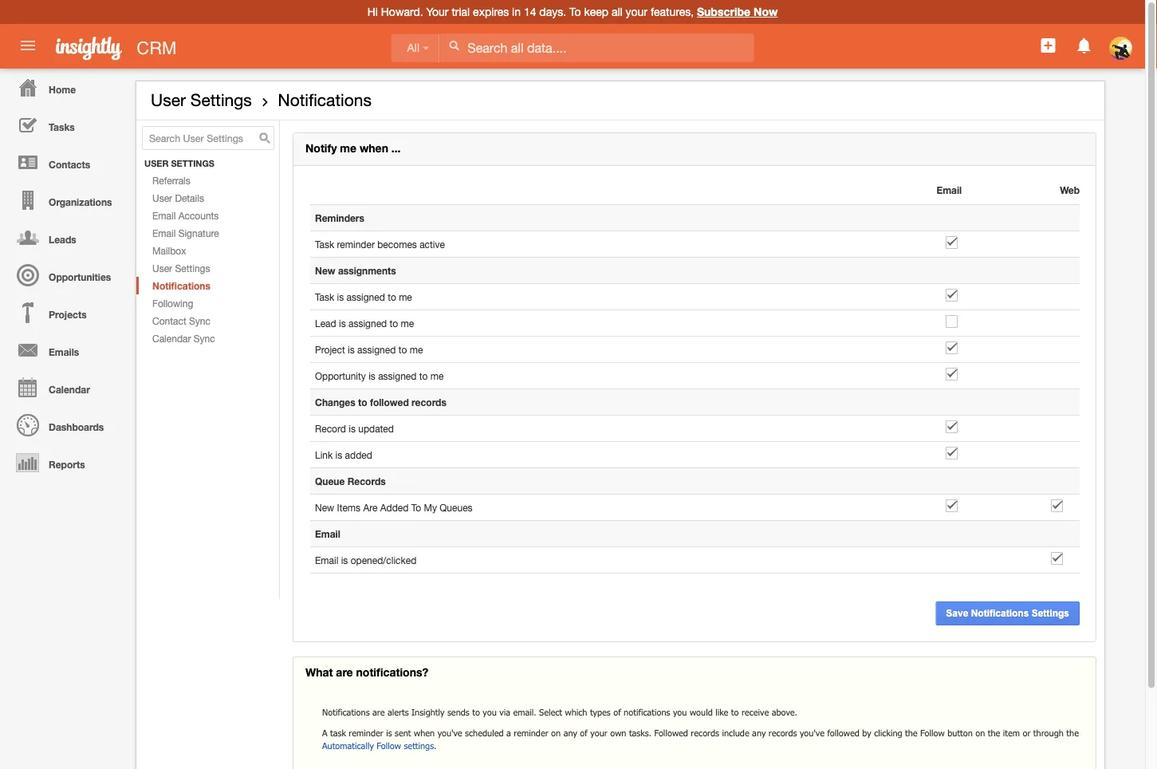 Task type: describe. For each thing, give the bounding box(es) containing it.
to up project is assigned to me
[[390, 318, 398, 329]]

web
[[1061, 184, 1080, 196]]

are
[[363, 502, 378, 513]]

types
[[590, 707, 611, 718]]

1 horizontal spatial your
[[626, 5, 648, 18]]

email accounts link
[[136, 207, 279, 224]]

sends
[[448, 707, 470, 718]]

to right like
[[732, 707, 739, 718]]

reminder up automatically follow settings link
[[349, 728, 384, 739]]

are for what
[[336, 666, 353, 679]]

project is assigned to me
[[315, 344, 423, 355]]

opportunity is assigned to me
[[315, 370, 444, 381]]

1 vertical spatial sync
[[194, 333, 215, 344]]

1 you've from the left
[[438, 728, 463, 739]]

3 the from the left
[[1067, 728, 1080, 739]]

above.
[[772, 707, 798, 718]]

all link
[[391, 34, 440, 63]]

tasks
[[49, 121, 75, 132]]

save
[[947, 608, 969, 619]]

is for lead
[[339, 318, 346, 329]]

notifications
[[624, 707, 671, 718]]

link is added
[[315, 449, 372, 460]]

notifications image
[[1075, 36, 1095, 55]]

by
[[863, 728, 872, 739]]

is for email
[[341, 555, 348, 566]]

user
[[144, 158, 169, 169]]

through
[[1034, 728, 1064, 739]]

reports
[[49, 459, 85, 470]]

changes to followed records
[[315, 397, 447, 408]]

is for task
[[337, 291, 344, 302]]

alerts
[[388, 707, 409, 718]]

is for link
[[336, 449, 343, 460]]

all
[[407, 42, 420, 54]]

receive
[[742, 707, 769, 718]]

2 on from the left
[[976, 728, 986, 739]]

1 horizontal spatial records
[[691, 728, 720, 739]]

assigned for lead
[[349, 318, 387, 329]]

new for new assignments
[[315, 265, 336, 276]]

what
[[306, 666, 333, 679]]

notifications inside button
[[972, 608, 1030, 619]]

0 vertical spatial notifications link
[[278, 90, 372, 110]]

email.
[[513, 707, 537, 718]]

link
[[315, 449, 333, 460]]

settings
[[404, 741, 434, 751]]

user details link
[[136, 189, 279, 207]]

calendar link
[[4, 369, 128, 406]]

new for new items are added to my queues
[[315, 502, 335, 513]]

item
[[1004, 728, 1021, 739]]

details
[[175, 192, 204, 204]]

opportunities link
[[4, 256, 128, 294]]

own
[[611, 728, 627, 739]]

2 any from the left
[[753, 728, 766, 739]]

contacts link
[[4, 144, 128, 181]]

to right sends
[[473, 707, 480, 718]]

email signature link
[[136, 224, 279, 242]]

notify
[[306, 142, 337, 155]]

queue records
[[315, 476, 386, 487]]

my
[[424, 502, 437, 513]]

are for notifications
[[373, 707, 385, 718]]

lead is assigned to me
[[315, 318, 414, 329]]

becomes
[[378, 239, 417, 250]]

changes
[[315, 397, 356, 408]]

now
[[754, 5, 778, 18]]

2 you from the left
[[673, 707, 687, 718]]

notifications are alerts insightly sends to you via email. select which types of notifications you would like to receive above.
[[322, 707, 798, 718]]

of for types
[[614, 707, 621, 718]]

2 you've from the left
[[800, 728, 825, 739]]

settings inside button
[[1032, 608, 1070, 619]]

referrals
[[152, 175, 191, 186]]

1 vertical spatial user settings link
[[136, 259, 279, 277]]

a task reminder is sent when you've scheduled a reminder on any of your own tasks. followed records include any records you've followed by clicking the follow button on the item or through the automatically follow settings .
[[322, 728, 1080, 751]]

is for record
[[349, 423, 356, 434]]

0 vertical spatial user settings link
[[151, 90, 252, 110]]

task for task reminder becomes active
[[315, 239, 335, 250]]

is for opportunity
[[369, 370, 376, 381]]

queues
[[440, 502, 473, 513]]

record
[[315, 423, 346, 434]]

1 vertical spatial to
[[411, 502, 421, 513]]

leads
[[49, 234, 76, 245]]

1 vertical spatial notifications link
[[136, 277, 279, 295]]

14
[[524, 5, 537, 18]]

scheduled
[[465, 728, 504, 739]]

via
[[500, 707, 511, 718]]

project
[[315, 344, 345, 355]]

0 vertical spatial settings
[[191, 90, 252, 110]]

notifications up notify
[[278, 90, 372, 110]]

home
[[49, 84, 76, 95]]

0 horizontal spatial calendar
[[49, 384, 90, 395]]

me for lead is assigned to me
[[401, 318, 414, 329]]

subscribe
[[697, 5, 751, 18]]

lead
[[315, 318, 336, 329]]

active
[[420, 239, 445, 250]]

added
[[345, 449, 372, 460]]

0 vertical spatial when
[[360, 142, 389, 155]]

select
[[539, 707, 563, 718]]

which
[[565, 707, 588, 718]]

mailbox
[[152, 245, 186, 256]]

user settings referrals user details email accounts email signature mailbox user settings notifications following contact sync calendar sync
[[144, 158, 219, 344]]

projects
[[49, 309, 87, 320]]

following link
[[136, 295, 279, 312]]

0 vertical spatial user
[[151, 90, 186, 110]]

include
[[723, 728, 750, 739]]

is for project
[[348, 344, 355, 355]]

contacts
[[49, 159, 90, 170]]

me for task is assigned to me
[[399, 291, 412, 302]]

what are notifications?
[[306, 666, 429, 679]]

reminders
[[315, 212, 365, 223]]

1 any from the left
[[564, 728, 578, 739]]

task
[[330, 728, 346, 739]]



Task type: locate. For each thing, give the bounding box(es) containing it.
you left would
[[673, 707, 687, 718]]

user settings link up search user settings text box
[[151, 90, 252, 110]]

1 horizontal spatial of
[[614, 707, 621, 718]]

0 vertical spatial follow
[[921, 728, 945, 739]]

followed left 'by'
[[828, 728, 860, 739]]

is
[[337, 291, 344, 302], [339, 318, 346, 329], [348, 344, 355, 355], [369, 370, 376, 381], [349, 423, 356, 434], [336, 449, 343, 460], [341, 555, 348, 566], [386, 728, 392, 739]]

notifications
[[278, 90, 372, 110], [152, 280, 211, 291], [972, 608, 1030, 619], [322, 707, 370, 718]]

1 horizontal spatial the
[[988, 728, 1001, 739]]

0 vertical spatial new
[[315, 265, 336, 276]]

1 horizontal spatial follow
[[921, 728, 945, 739]]

calendar up dashboards link
[[49, 384, 90, 395]]

assigned up opportunity is assigned to me
[[358, 344, 396, 355]]

1 task from the top
[[315, 239, 335, 250]]

is down project is assigned to me
[[369, 370, 376, 381]]

of inside a task reminder is sent when you've scheduled a reminder on any of your own tasks. followed records include any records you've followed by clicking the follow button on the item or through the automatically follow settings .
[[580, 728, 588, 739]]

is right link
[[336, 449, 343, 460]]

when inside a task reminder is sent when you've scheduled a reminder on any of your own tasks. followed records include any records you've followed by clicking the follow button on the item or through the automatically follow settings .
[[414, 728, 435, 739]]

notifications up following
[[152, 280, 211, 291]]

features,
[[651, 5, 694, 18]]

me
[[340, 142, 357, 155], [399, 291, 412, 302], [401, 318, 414, 329], [410, 344, 423, 355], [431, 370, 444, 381]]

1 horizontal spatial are
[[373, 707, 385, 718]]

1 horizontal spatial you
[[673, 707, 687, 718]]

a
[[322, 728, 328, 739]]

to
[[388, 291, 396, 302], [390, 318, 398, 329], [399, 344, 407, 355], [419, 370, 428, 381], [358, 397, 368, 408], [473, 707, 480, 718], [732, 707, 739, 718]]

2 vertical spatial settings
[[1032, 608, 1070, 619]]

0 horizontal spatial your
[[591, 728, 608, 739]]

records
[[412, 397, 447, 408], [691, 728, 720, 739], [769, 728, 798, 739]]

2 the from the left
[[988, 728, 1001, 739]]

followed down opportunity is assigned to me
[[370, 397, 409, 408]]

emails link
[[4, 331, 128, 369]]

dashboards link
[[4, 406, 128, 444]]

assigned for opportunity
[[378, 370, 417, 381]]

user settings link down email signature link in the top of the page
[[136, 259, 279, 277]]

task for task is assigned to me
[[315, 291, 335, 302]]

to left keep
[[570, 5, 581, 18]]

leads link
[[4, 219, 128, 256]]

any
[[564, 728, 578, 739], [753, 728, 766, 739]]

1 vertical spatial task
[[315, 291, 335, 302]]

navigation containing home
[[0, 69, 128, 481]]

records down above.
[[769, 728, 798, 739]]

reports link
[[4, 444, 128, 481]]

are right "what"
[[336, 666, 353, 679]]

insightly
[[412, 707, 445, 718]]

follow left button
[[921, 728, 945, 739]]

dashboards
[[49, 421, 104, 432]]

settings inside user settings referrals user details email accounts email signature mailbox user settings notifications following contact sync calendar sync
[[175, 263, 210, 274]]

any down which
[[564, 728, 578, 739]]

0 horizontal spatial the
[[906, 728, 918, 739]]

1 the from the left
[[906, 728, 918, 739]]

new left assignments
[[315, 265, 336, 276]]

1 vertical spatial when
[[414, 728, 435, 739]]

0 vertical spatial followed
[[370, 397, 409, 408]]

settings
[[191, 90, 252, 110], [175, 263, 210, 274], [1032, 608, 1070, 619]]

new left items
[[315, 502, 335, 513]]

you've
[[438, 728, 463, 739], [800, 728, 825, 739]]

2 vertical spatial user
[[152, 263, 172, 274]]

your right the all
[[626, 5, 648, 18]]

1 horizontal spatial on
[[976, 728, 986, 739]]

assigned up lead is assigned to me
[[347, 291, 385, 302]]

0 horizontal spatial to
[[411, 502, 421, 513]]

crm
[[137, 38, 177, 58]]

task up lead
[[315, 291, 335, 302]]

notifications inside user settings referrals user details email accounts email signature mailbox user settings notifications following contact sync calendar sync
[[152, 280, 211, 291]]

notify me when ...
[[306, 142, 401, 155]]

opportunity
[[315, 370, 366, 381]]

your left own
[[591, 728, 608, 739]]

home link
[[4, 69, 128, 106]]

1 horizontal spatial followed
[[828, 728, 860, 739]]

emails
[[49, 346, 79, 357]]

sync down following link
[[189, 315, 211, 326]]

tasks link
[[4, 106, 128, 144]]

is right record
[[349, 423, 356, 434]]

your
[[427, 5, 449, 18]]

0 horizontal spatial of
[[580, 728, 588, 739]]

0 vertical spatial are
[[336, 666, 353, 679]]

calendar inside user settings referrals user details email accounts email signature mailbox user settings notifications following contact sync calendar sync
[[152, 333, 191, 344]]

me up opportunity is assigned to me
[[410, 344, 423, 355]]

me right notify
[[340, 142, 357, 155]]

0 horizontal spatial are
[[336, 666, 353, 679]]

to up changes to followed records
[[419, 370, 428, 381]]

assignments
[[338, 265, 396, 276]]

me up project is assigned to me
[[401, 318, 414, 329]]

1 vertical spatial settings
[[175, 263, 210, 274]]

1 vertical spatial of
[[580, 728, 588, 739]]

0 horizontal spatial records
[[412, 397, 447, 408]]

1 vertical spatial calendar
[[49, 384, 90, 395]]

on right button
[[976, 728, 986, 739]]

updated
[[358, 423, 394, 434]]

1 vertical spatial are
[[373, 707, 385, 718]]

assigned for task
[[347, 291, 385, 302]]

a
[[507, 728, 511, 739]]

expires
[[473, 5, 509, 18]]

automatically
[[322, 741, 374, 751]]

assigned up project is assigned to me
[[349, 318, 387, 329]]

calendar down contact
[[152, 333, 191, 344]]

reminder down email.
[[514, 728, 549, 739]]

to right changes
[[358, 397, 368, 408]]

button
[[948, 728, 973, 739]]

when left ...
[[360, 142, 389, 155]]

notifications up task
[[322, 707, 370, 718]]

1 horizontal spatial calendar
[[152, 333, 191, 344]]

in
[[512, 5, 521, 18]]

is inside a task reminder is sent when you've scheduled a reminder on any of your own tasks. followed records include any records you've followed by clicking the follow button on the item or through the automatically follow settings .
[[386, 728, 392, 739]]

trial
[[452, 5, 470, 18]]

is right lead
[[339, 318, 346, 329]]

navigation
[[0, 69, 128, 481]]

would
[[690, 707, 713, 718]]

1 vertical spatial your
[[591, 728, 608, 739]]

notifications link down the mailbox link
[[136, 277, 279, 295]]

0 horizontal spatial follow
[[377, 741, 401, 751]]

the right clicking
[[906, 728, 918, 739]]

is down new assignments
[[337, 291, 344, 302]]

user down referrals
[[152, 192, 172, 204]]

follow down the sent
[[377, 741, 401, 751]]

hi howard. your trial expires in 14 days. to keep all your features, subscribe now
[[368, 5, 778, 18]]

0 horizontal spatial followed
[[370, 397, 409, 408]]

you've down sends
[[438, 728, 463, 739]]

are left alerts
[[373, 707, 385, 718]]

or
[[1023, 728, 1031, 739]]

task is assigned to me
[[315, 291, 412, 302]]

2 horizontal spatial the
[[1067, 728, 1080, 739]]

of for any
[[580, 728, 588, 739]]

0 horizontal spatial you
[[483, 707, 497, 718]]

1 vertical spatial followed
[[828, 728, 860, 739]]

2 task from the top
[[315, 291, 335, 302]]

followed
[[370, 397, 409, 408], [828, 728, 860, 739]]

follow
[[921, 728, 945, 739], [377, 741, 401, 751]]

white image
[[449, 40, 460, 51]]

me up changes to followed records
[[431, 370, 444, 381]]

assigned for project
[[358, 344, 396, 355]]

2 new from the top
[[315, 502, 335, 513]]

new items are added to my queues
[[315, 502, 473, 513]]

when up settings
[[414, 728, 435, 739]]

email is opened/clicked
[[315, 555, 417, 566]]

automatically follow settings link
[[322, 741, 434, 751]]

is left opened/clicked
[[341, 555, 348, 566]]

0 vertical spatial to
[[570, 5, 581, 18]]

user down mailbox
[[152, 263, 172, 274]]

0 vertical spatial task
[[315, 239, 335, 250]]

record is updated
[[315, 423, 394, 434]]

opened/clicked
[[351, 555, 417, 566]]

1 horizontal spatial you've
[[800, 728, 825, 739]]

the
[[906, 728, 918, 739], [988, 728, 1001, 739], [1067, 728, 1080, 739]]

followed inside a task reminder is sent when you've scheduled a reminder on any of your own tasks. followed records include any records you've followed by clicking the follow button on the item or through the automatically follow settings .
[[828, 728, 860, 739]]

the left the item
[[988, 728, 1001, 739]]

0 horizontal spatial any
[[564, 728, 578, 739]]

of right types
[[614, 707, 621, 718]]

you left via
[[483, 707, 497, 718]]

1 new from the top
[[315, 265, 336, 276]]

0 horizontal spatial when
[[360, 142, 389, 155]]

.
[[434, 741, 437, 751]]

are
[[336, 666, 353, 679], [373, 707, 385, 718]]

calendar sync link
[[136, 330, 279, 347]]

like
[[716, 707, 729, 718]]

notifications link up notify
[[278, 90, 372, 110]]

notifications right save
[[972, 608, 1030, 619]]

your inside a task reminder is sent when you've scheduled a reminder on any of your own tasks. followed records include any records you've followed by clicking the follow button on the item or through the automatically follow settings .
[[591, 728, 608, 739]]

2 horizontal spatial records
[[769, 728, 798, 739]]

new assignments
[[315, 265, 396, 276]]

on down notifications are alerts insightly sends to you via email. select which types of notifications you would like to receive above.
[[551, 728, 561, 739]]

assigned up changes to followed records
[[378, 370, 417, 381]]

howard.
[[381, 5, 423, 18]]

of down which
[[580, 728, 588, 739]]

me up lead is assigned to me
[[399, 291, 412, 302]]

...
[[392, 142, 401, 155]]

items
[[337, 502, 361, 513]]

0 vertical spatial calendar
[[152, 333, 191, 344]]

notifications?
[[356, 666, 429, 679]]

0 horizontal spatial you've
[[438, 728, 463, 739]]

1 vertical spatial user
[[152, 192, 172, 204]]

None checkbox
[[946, 236, 958, 249], [946, 315, 958, 328], [946, 342, 958, 354], [946, 421, 958, 433], [946, 447, 958, 460], [946, 500, 958, 512], [946, 236, 958, 249], [946, 315, 958, 328], [946, 342, 958, 354], [946, 421, 958, 433], [946, 447, 958, 460], [946, 500, 958, 512]]

queue
[[315, 476, 345, 487]]

Search User Settings text field
[[142, 126, 274, 150]]

contact sync link
[[136, 312, 279, 330]]

Search all data.... text field
[[440, 33, 754, 62]]

when
[[360, 142, 389, 155], [414, 728, 435, 739]]

followed
[[655, 728, 689, 739]]

the right through
[[1067, 728, 1080, 739]]

1 you from the left
[[483, 707, 497, 718]]

0 vertical spatial sync
[[189, 315, 211, 326]]

me for opportunity is assigned to me
[[431, 370, 444, 381]]

0 vertical spatial of
[[614, 707, 621, 718]]

you've left 'by'
[[800, 728, 825, 739]]

to down assignments
[[388, 291, 396, 302]]

None checkbox
[[946, 289, 958, 302], [946, 368, 958, 381], [1052, 500, 1064, 512], [1052, 552, 1064, 565], [946, 289, 958, 302], [946, 368, 958, 381], [1052, 500, 1064, 512], [1052, 552, 1064, 565]]

1 vertical spatial follow
[[377, 741, 401, 751]]

clicking
[[875, 728, 903, 739]]

sync down the contact sync link
[[194, 333, 215, 344]]

email
[[937, 184, 962, 196], [152, 210, 176, 221], [152, 227, 176, 239], [315, 528, 341, 539], [315, 555, 339, 566]]

following
[[152, 298, 193, 309]]

accounts
[[178, 210, 219, 221]]

subscribe now link
[[697, 5, 778, 18]]

days.
[[540, 5, 567, 18]]

user down the crm
[[151, 90, 186, 110]]

is left the sent
[[386, 728, 392, 739]]

task reminder becomes active
[[315, 239, 445, 250]]

records down opportunity is assigned to me
[[412, 397, 447, 408]]

on
[[551, 728, 561, 739], [976, 728, 986, 739]]

organizations
[[49, 196, 112, 207]]

save notifications settings
[[947, 608, 1070, 619]]

me for project is assigned to me
[[410, 344, 423, 355]]

0 horizontal spatial on
[[551, 728, 561, 739]]

referrals link
[[136, 172, 279, 189]]

1 on from the left
[[551, 728, 561, 739]]

1 horizontal spatial to
[[570, 5, 581, 18]]

1 horizontal spatial when
[[414, 728, 435, 739]]

is right project
[[348, 344, 355, 355]]

any down receive
[[753, 728, 766, 739]]

to up opportunity is assigned to me
[[399, 344, 407, 355]]

to left my
[[411, 502, 421, 513]]

tasks.
[[629, 728, 652, 739]]

reminder up new assignments
[[337, 239, 375, 250]]

opportunities
[[49, 271, 111, 282]]

sent
[[395, 728, 411, 739]]

task down reminders
[[315, 239, 335, 250]]

1 vertical spatial new
[[315, 502, 335, 513]]

0 vertical spatial your
[[626, 5, 648, 18]]

1 horizontal spatial any
[[753, 728, 766, 739]]

records down would
[[691, 728, 720, 739]]



Task type: vqa. For each thing, say whether or not it's contained in the screenshot.
H
no



